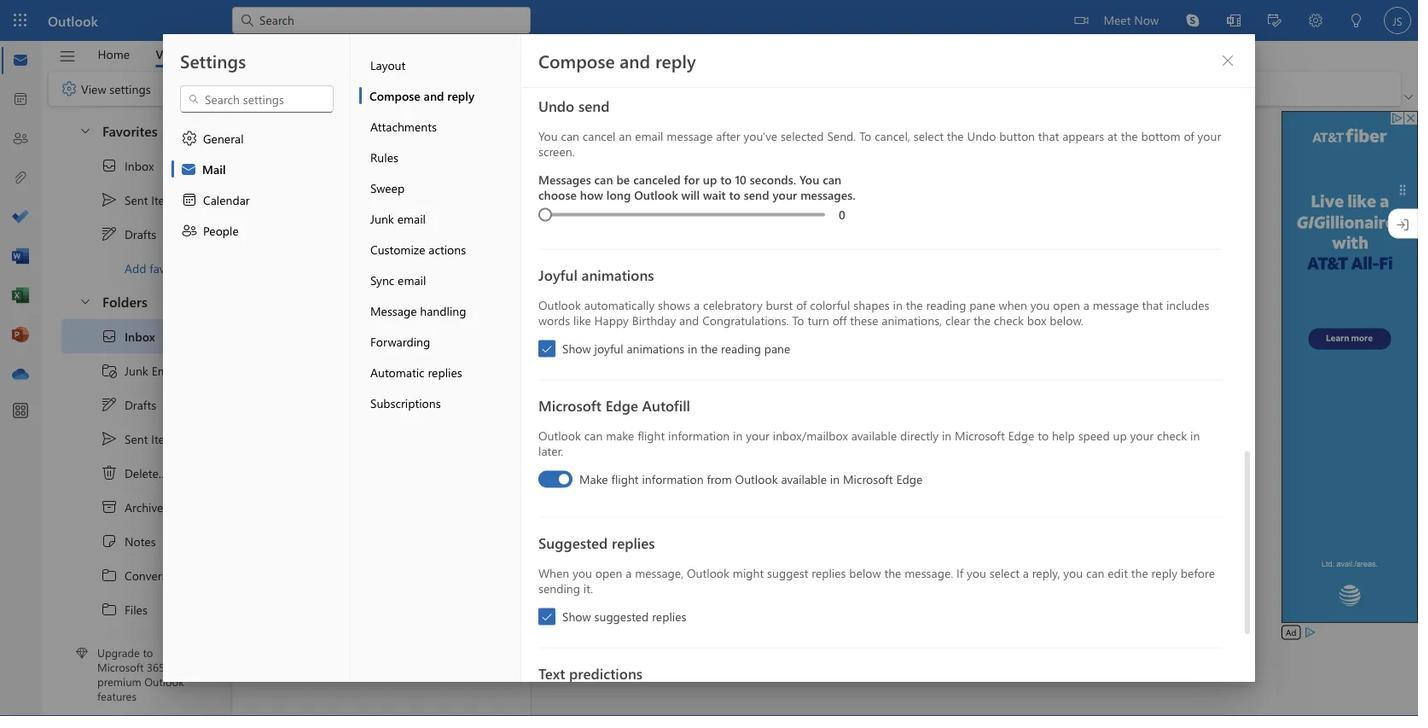 Task type: vqa. For each thing, say whether or not it's contained in the screenshot.
the bottom phone
no



Task type: describe. For each thing, give the bounding box(es) containing it.
help button
[[195, 41, 245, 67]]

message handling
[[370, 303, 466, 318]]

joyful
[[539, 265, 578, 285]]

customize actions button
[[359, 234, 521, 265]]

speed
[[1078, 427, 1110, 443]]

and inside outlook automatically shows a celebratory burst of colorful shapes in the reading pane when you open a message that includes words like happy birthday and congratulations. to turn off these animations, clear the check box below.
[[679, 312, 699, 328]]

message inside outlook automatically shows a celebratory burst of colorful shapes in the reading pane when you open a message that includes words like happy birthday and congratulations. to turn off these animations, clear the check box below.
[[1093, 297, 1139, 312]]

you've
[[744, 128, 778, 143]]

directly
[[901, 427, 939, 443]]

contacts
[[316, 309, 360, 325]]

premium features image
[[76, 647, 88, 659]]

customize
[[370, 241, 425, 257]]

rules
[[370, 149, 399, 165]]

how
[[580, 187, 603, 203]]

the right clear
[[974, 312, 991, 328]]

microsoft edge autofill element
[[539, 427, 1223, 495]]

can inside when you open a message, outlook might suggest replies below the message. if you select a reply, you can edit the reply before sending it.
[[1086, 565, 1105, 580]]

before
[[1181, 565, 1215, 580]]

congratulations.
[[703, 312, 789, 328]]

like
[[574, 312, 591, 328]]

favorites
[[102, 121, 158, 139]]


[[1221, 54, 1235, 67]]

items for 2nd the  tree item from the top
[[151, 431, 180, 447]]

sync email
[[370, 272, 426, 288]]

reply inside button
[[448, 87, 475, 103]]

 general
[[181, 130, 244, 147]]

show joyful animations in the reading pane
[[562, 341, 791, 356]]

burst
[[766, 297, 793, 312]]

calendar image
[[12, 91, 29, 108]]

a right box
[[1084, 297, 1090, 312]]

to right 'wait'
[[729, 187, 741, 203]]

 for  files
[[101, 601, 118, 618]]

view inside button
[[156, 46, 182, 62]]

the right at
[[1121, 128, 1138, 143]]

subscriptions
[[370, 395, 441, 411]]

outlook banner
[[0, 0, 1418, 41]]

settings
[[180, 49, 246, 73]]

 drafts for 
[[101, 225, 156, 242]]

messages.
[[801, 187, 856, 203]]

be
[[617, 171, 630, 187]]

outlook inside when you open a message, outlook might suggest replies below the message. if you select a reply, you can edit the reply before sending it.
[[687, 565, 730, 580]]

 tree item
[[61, 490, 199, 524]]

choose
[[539, 187, 577, 203]]

make
[[606, 427, 634, 443]]

message list section
[[232, 109, 531, 715]]

microsoft edge autofill
[[539, 396, 691, 415]]

 for favorites
[[79, 123, 92, 137]]

upgrade for upgrade to microsoft 365
[[277, 411, 322, 427]]

a right shows
[[694, 297, 700, 312]]

select inside when you open a message, outlook might suggest replies below the message. if you select a reply, you can edit the reply before sending it.
[[990, 565, 1020, 580]]

up inside "messages can be canceled for up to 10 seconds. you can choose how long outlook will wait to send your messages."
[[703, 171, 717, 187]]

attachments
[[370, 118, 437, 134]]

that inside you can cancel an email message after you've selected send. to cancel, select the undo button that appears at the bottom of your screen.
[[1039, 128, 1060, 143]]

the right shapes
[[906, 297, 923, 312]]

available inside outlook can make flight information in your inbox/mailbox available directly in microsoft edge to help speed up your check in later.
[[852, 427, 897, 443]]

notes
[[125, 533, 156, 549]]

a left reply,
[[1023, 565, 1029, 580]]

home
[[98, 46, 130, 62]]

tab list containing home
[[84, 41, 246, 67]]

 for  view settings
[[61, 80, 78, 97]]

joyful animations element
[[539, 297, 1223, 357]]

get outlook mobile
[[277, 377, 381, 393]]

 archive
[[101, 498, 163, 516]]

enjoy
[[318, 622, 347, 638]]

document containing settings
[[0, 0, 1418, 716]]

when you open a message, outlook might suggest replies below the message. if you select a reply, you can edit the reply before sending it.
[[539, 565, 1215, 596]]

junk email
[[370, 210, 426, 226]]

to inside message list section
[[326, 411, 337, 427]]

Search settings search field
[[200, 90, 316, 108]]

microsoft inside message list section
[[340, 411, 390, 427]]

people
[[203, 222, 239, 238]]

 inbox inside favorites tree
[[101, 157, 154, 174]]

files
[[125, 601, 148, 617]]

settings
[[110, 80, 151, 96]]

 tree item
[[61, 353, 199, 387]]

2 sent from the top
[[125, 431, 148, 447]]

 for 
[[101, 567, 118, 584]]

 junk email
[[101, 362, 180, 379]]

shows
[[658, 297, 691, 312]]

to inside outlook automatically shows a celebratory burst of colorful shapes in the reading pane when you open a message that includes words like happy birthday and congratulations. to turn off these animations, clear the check box below.
[[792, 312, 804, 328]]

replies inside button
[[428, 364, 462, 380]]

general
[[203, 130, 244, 146]]

send a message
[[277, 343, 362, 359]]

replies inside when you open a message, outlook might suggest replies below the message. if you select a reply, you can edit the reply before sending it.
[[812, 565, 846, 580]]

replies up message,
[[612, 533, 655, 553]]

files image
[[12, 170, 29, 187]]

your left look
[[319, 241, 343, 256]]

email for junk email
[[397, 210, 426, 226]]

 for suggested replies
[[541, 611, 553, 623]]

wait
[[703, 187, 726, 203]]

happy
[[595, 312, 629, 328]]

to inside upgrade to microsoft 365 with premium outlook features
[[143, 645, 153, 660]]

1 horizontal spatial and
[[620, 49, 651, 73]]


[[335, 124, 352, 141]]

10
[[735, 171, 747, 187]]

up inside outlook can make flight information in your inbox/mailbox available directly in microsoft edge to help speed up your check in later.
[[1113, 427, 1127, 443]]

show for joyful
[[562, 341, 591, 356]]

the right below
[[885, 565, 902, 580]]

 tree item for 
[[61, 387, 199, 422]]

365 for upgrade to microsoft 365 with premium outlook features
[[147, 660, 165, 675]]

replies down message,
[[652, 609, 687, 624]]

 for joyful animations
[[541, 343, 553, 355]]

actions
[[429, 241, 466, 257]]

word image
[[12, 248, 29, 265]]

 tree item
[[61, 524, 199, 558]]

outlook can make flight information in your inbox/mailbox available directly in microsoft edge to help speed up your check in later.
[[539, 427, 1200, 459]]

the left button
[[947, 128, 964, 143]]

 drafts for 
[[101, 396, 156, 413]]

drafts for 
[[125, 226, 156, 242]]

your inside "messages can be canceled for up to 10 seconds. you can choose how long outlook will wait to send your messages."
[[773, 187, 797, 203]]

add
[[125, 260, 146, 276]]

can for you can cancel an email message after you've selected send. to cancel, select the undo button that appears at the bottom of your screen.
[[594, 171, 613, 187]]

look
[[346, 241, 369, 256]]

for inside all done for the day enjoy your empty inbox.
[[376, 600, 392, 616]]

 for  general
[[181, 130, 198, 147]]

 for 
[[101, 396, 118, 413]]


[[181, 222, 198, 239]]

send.
[[827, 128, 856, 143]]

send inside "messages can be canceled for up to 10 seconds. you can choose how long outlook will wait to send your messages."
[[744, 187, 770, 203]]

0 vertical spatial send
[[579, 96, 610, 116]]

1 vertical spatial flight
[[612, 471, 639, 486]]

1 vertical spatial information
[[642, 471, 704, 486]]

outlook inside outlook automatically shows a celebratory burst of colorful shapes in the reading pane when you open a message that includes words like happy birthday and congratulations. to turn off these animations, clear the check box below.
[[539, 297, 581, 312]]

upgrade to microsoft 365
[[277, 411, 412, 427]]

mobile
[[344, 377, 381, 393]]

will
[[682, 187, 700, 203]]


[[510, 172, 521, 183]]

confirm time zone
[[277, 275, 374, 291]]

 sent items for 1st the  tree item from the top
[[101, 191, 180, 208]]

you can cancel an email message after you've selected send. to cancel, select the undo button that appears at the bottom of your screen.
[[539, 128, 1222, 159]]

outlook right from at the bottom of the page
[[735, 471, 778, 486]]

favorites tree
[[61, 108, 199, 285]]

 inside favorites tree
[[101, 157, 118, 174]]

messages can be canceled for up to 10 seconds. you can choose how long outlook will wait to send your messages.
[[539, 171, 856, 203]]

your inside all done for the day enjoy your empty inbox.
[[350, 622, 373, 638]]

add favorite tree item
[[61, 251, 199, 285]]

favorites tree item
[[61, 114, 199, 149]]

outlook link
[[48, 0, 98, 41]]

 inside favorites tree
[[101, 191, 118, 208]]

selected
[[781, 128, 824, 143]]

long
[[607, 187, 631, 203]]

flight inside outlook can make flight information in your inbox/mailbox available directly in microsoft edge to help speed up your check in later.
[[638, 427, 665, 443]]

more apps image
[[12, 403, 29, 420]]

off
[[833, 312, 847, 328]]

microsoft down outlook can make flight information in your inbox/mailbox available directly in microsoft edge to help speed up your check in later.
[[843, 471, 893, 486]]

inbox/mailbox
[[773, 427, 848, 443]]

0 for 0
[[839, 207, 846, 222]]

to left 10
[[721, 171, 732, 187]]

sweep button
[[359, 172, 521, 203]]

 view settings
[[61, 80, 151, 97]]

0 vertical spatial undo
[[539, 96, 575, 116]]

1  tree item from the top
[[61, 149, 199, 183]]

view inside the  view settings
[[81, 80, 106, 96]]

0 vertical spatial animations
[[582, 265, 654, 285]]

0 horizontal spatial pane
[[765, 341, 791, 356]]

appears
[[1063, 128, 1105, 143]]

day
[[416, 600, 435, 616]]

left-rail-appbar navigation
[[3, 41, 38, 394]]

of inside message list section
[[286, 207, 297, 222]]

colorful
[[810, 297, 850, 312]]

outlook inside message list section
[[298, 377, 341, 393]]

outlook inside "messages can be canceled for up to 10 seconds. you can choose how long outlook will wait to send your messages."
[[634, 187, 678, 203]]

suggested
[[539, 533, 608, 553]]

0 horizontal spatial reading
[[721, 341, 761, 356]]


[[58, 47, 76, 65]]

sync
[[370, 272, 395, 288]]

2  tree item from the top
[[61, 422, 199, 456]]

your right speed
[[1130, 427, 1154, 443]]

help
[[1052, 427, 1075, 443]]

a inside section
[[306, 343, 312, 359]]

ad
[[1286, 626, 1297, 638]]

clear
[[946, 312, 971, 328]]

your up make flight information from outlook available in microsoft edge on the bottom of the page
[[746, 427, 770, 443]]

1  tree item from the top
[[61, 558, 199, 592]]

onedrive image
[[12, 366, 29, 383]]

help
[[208, 46, 233, 62]]



Task type: locate. For each thing, give the bounding box(es) containing it.
compose and reply up undo send
[[539, 49, 696, 73]]

 drafts inside 'tree'
[[101, 396, 156, 413]]

email inside sync email button
[[398, 272, 426, 288]]

sending
[[539, 580, 580, 596]]

animations
[[582, 265, 654, 285], [627, 341, 685, 356]]

0 vertical spatial upgrade
[[277, 411, 322, 427]]

show suggested replies
[[562, 609, 687, 624]]

1 horizontal spatial compose and reply
[[539, 49, 696, 73]]

 tree item up deleted
[[61, 422, 199, 456]]

1 horizontal spatial 0
[[839, 207, 846, 222]]

0 vertical spatial flight
[[638, 427, 665, 443]]

 tree item
[[61, 183, 199, 217], [61, 422, 199, 456]]

your right bottom at the right of page
[[1198, 128, 1222, 143]]

 for 
[[101, 225, 118, 242]]

1 vertical spatial of
[[286, 207, 297, 222]]

your
[[1198, 128, 1222, 143], [773, 187, 797, 203], [319, 241, 343, 256], [746, 427, 770, 443], [1130, 427, 1154, 443], [350, 622, 373, 638]]

to left with
[[143, 645, 153, 660]]

 tree item
[[61, 149, 199, 183], [61, 319, 199, 353]]

show down it.
[[562, 609, 591, 624]]

1 0 from the left
[[277, 207, 283, 222]]

0 vertical spatial that
[[1039, 128, 1060, 143]]

microsoft inside outlook can make flight information in your inbox/mailbox available directly in microsoft edge to help speed up your check in later.
[[955, 427, 1005, 443]]

0 down messages.
[[839, 207, 846, 222]]

2 horizontal spatial edge
[[1008, 427, 1035, 443]]

that right button
[[1039, 128, 1060, 143]]

drafts inside 'tree'
[[125, 397, 156, 412]]

items for  'tree item'
[[169, 465, 198, 481]]

0 vertical spatial pane
[[970, 297, 996, 312]]

layout button
[[359, 50, 521, 80]]

0 vertical spatial  drafts
[[101, 225, 156, 242]]

 up 
[[101, 430, 118, 447]]

can inside outlook can make flight information in your inbox/mailbox available directly in microsoft edge to help speed up your check in later.
[[584, 427, 603, 443]]

1 vertical spatial that
[[1142, 297, 1163, 312]]

home button
[[85, 41, 143, 67]]

 down 'words' at the top left of the page
[[541, 343, 553, 355]]

1 vertical spatial sent
[[125, 431, 148, 447]]

1 horizontal spatial select
[[990, 565, 1020, 580]]

365 inside upgrade to microsoft 365 with premium outlook features
[[147, 660, 165, 675]]

2  from the top
[[79, 294, 92, 308]]

outlook up make at the bottom
[[539, 427, 581, 443]]

 inside favorites tree item
[[79, 123, 92, 137]]

check inside outlook can make flight information in your inbox/mailbox available directly in microsoft edge to help speed up your check in later.
[[1157, 427, 1187, 443]]

0 vertical spatial available
[[852, 427, 897, 443]]

2 show from the top
[[562, 609, 591, 624]]

2  from the top
[[101, 396, 118, 413]]

1 vertical spatial check
[[1157, 427, 1187, 443]]

upgrade for upgrade to microsoft 365 with premium outlook features
[[97, 645, 140, 660]]

365 left with
[[147, 660, 165, 675]]

0 vertical spatial  sent items
[[101, 191, 180, 208]]

0
[[277, 207, 283, 222], [839, 207, 846, 222]]

can inside you can cancel an email message after you've selected send. to cancel, select the undo button that appears at the bottom of your screen.
[[561, 128, 580, 143]]

edge up make
[[606, 396, 638, 415]]

check inside outlook automatically shows a celebratory burst of colorful shapes in the reading pane when you open a message that includes words like happy birthday and congratulations. to turn off these animations, clear the check box below.
[[994, 312, 1024, 328]]

for
[[684, 171, 700, 187], [376, 600, 392, 616]]

upgrade to microsoft 365 with premium outlook features
[[97, 645, 188, 703]]

0 vertical spatial  tree item
[[61, 149, 199, 183]]

to right send.
[[860, 128, 872, 143]]

1 vertical spatial  button
[[70, 285, 99, 317]]

compose and reply button
[[359, 80, 521, 111]]

compose and reply heading
[[539, 49, 696, 73]]

joyful animations
[[539, 265, 654, 285]]

1 vertical spatial email
[[397, 210, 426, 226]]

up right will
[[703, 171, 717, 187]]

message inside section
[[316, 343, 362, 359]]

tree containing 
[[61, 319, 199, 661]]

available
[[852, 427, 897, 443], [781, 471, 827, 486]]


[[101, 362, 118, 379]]

 left files
[[101, 601, 118, 618]]

 inside the suggested replies element
[[541, 611, 553, 623]]

cancel
[[583, 128, 616, 143]]

message right below.
[[1093, 297, 1139, 312]]

add favorite
[[125, 260, 189, 276]]

 inbox down favorites tree item
[[101, 157, 154, 174]]

suggested replies element
[[539, 565, 1223, 625]]

show inside joyful animations element
[[562, 341, 591, 356]]

available down inbox/mailbox
[[781, 471, 827, 486]]

and inside button
[[424, 87, 444, 103]]

the inside all done for the day enjoy your empty inbox.
[[395, 600, 413, 616]]

flight right make at the bottom
[[612, 471, 639, 486]]

 drafts inside favorites tree
[[101, 225, 156, 242]]

2 horizontal spatial reply
[[1152, 565, 1178, 580]]

at
[[1108, 128, 1118, 143]]

2  sent items from the top
[[101, 430, 180, 447]]

zone
[[349, 275, 374, 291]]

pane left when
[[970, 297, 996, 312]]

set your advertising preferences image
[[1304, 626, 1317, 639]]

you
[[539, 128, 558, 143], [800, 171, 820, 187]]

2  from the top
[[101, 430, 118, 447]]

outlook automatically shows a celebratory burst of colorful shapes in the reading pane when you open a message that includes words like happy birthday and congratulations. to turn off these animations, clear the check box below.
[[539, 297, 1210, 328]]

1 vertical spatial 
[[101, 328, 118, 345]]

 inside 'tree'
[[101, 430, 118, 447]]

0 vertical spatial compose and reply
[[539, 49, 696, 73]]

1 horizontal spatial edge
[[896, 471, 923, 486]]

 up the add favorite tree item
[[101, 225, 118, 242]]

outlook
[[48, 11, 98, 29], [634, 187, 678, 203], [539, 297, 581, 312], [298, 377, 341, 393], [539, 427, 581, 443], [735, 471, 778, 486], [687, 565, 730, 580], [144, 674, 184, 689]]

microsoft down mobile
[[340, 411, 390, 427]]

0 horizontal spatial compose
[[370, 87, 421, 103]]

automatic
[[370, 364, 425, 380]]

features
[[97, 688, 136, 703]]

to inside outlook can make flight information in your inbox/mailbox available directly in microsoft edge to help speed up your check in later.
[[1038, 427, 1049, 443]]

 tree item up  junk email
[[61, 319, 199, 353]]

 sent items left the 
[[101, 191, 180, 208]]

1  tree item from the top
[[61, 183, 199, 217]]

upgrade inside upgrade to microsoft 365 with premium outlook features
[[97, 645, 140, 660]]

microsoft up later. on the bottom
[[539, 396, 602, 415]]

dialog containing settings
[[0, 0, 1418, 716]]

0 horizontal spatial for
[[376, 600, 392, 616]]

0 vertical spatial 
[[101, 225, 118, 242]]

 deleted items
[[101, 464, 198, 481]]

0 vertical spatial drafts
[[125, 226, 156, 242]]

microsoft inside upgrade to microsoft 365 with premium outlook features
[[97, 660, 144, 675]]

now
[[1134, 12, 1159, 27]]

choose your look
[[277, 241, 369, 256]]

email inside junk email 'button'
[[397, 210, 426, 226]]

1 vertical spatial available
[[781, 471, 827, 486]]

 down favorites tree item
[[101, 157, 118, 174]]

open right box
[[1053, 297, 1081, 312]]

 button
[[1215, 47, 1242, 74]]

 up ""
[[101, 328, 118, 345]]

drafts for 
[[125, 397, 156, 412]]

sent inside favorites tree
[[125, 192, 148, 208]]

1 sent from the top
[[125, 192, 148, 208]]

 inbox up  tree item
[[101, 328, 155, 345]]

1 vertical spatial reply
[[448, 87, 475, 103]]

to down get outlook mobile
[[326, 411, 337, 427]]

drafts inside favorites tree
[[125, 226, 156, 242]]

meet
[[1104, 12, 1131, 27]]

celebratory
[[703, 297, 763, 312]]

1 horizontal spatial open
[[1053, 297, 1081, 312]]

 tree item for 
[[61, 217, 199, 251]]

outlook inside outlook banner
[[48, 11, 98, 29]]

edit
[[1108, 565, 1128, 580]]

can left edit
[[1086, 565, 1105, 580]]

upgrade up premium
[[97, 645, 140, 660]]

your left messages.
[[773, 187, 797, 203]]

0 vertical spatial email
[[635, 128, 664, 143]]

to left turn
[[792, 312, 804, 328]]

1 horizontal spatial upgrade
[[277, 411, 322, 427]]

to
[[721, 171, 732, 187], [729, 187, 741, 203], [326, 411, 337, 427], [1038, 427, 1049, 443], [143, 645, 153, 660]]

replies left below
[[812, 565, 846, 580]]

 notes
[[101, 533, 156, 550]]

0 horizontal spatial edge
[[606, 396, 638, 415]]

 button inside favorites tree item
[[70, 114, 99, 146]]

customize actions
[[370, 241, 466, 257]]

 inside favorites tree
[[101, 225, 118, 242]]

1 horizontal spatial 365
[[393, 411, 412, 427]]

0 vertical spatial message
[[667, 128, 713, 143]]

0 vertical spatial of
[[1184, 128, 1195, 143]]

can for undo send
[[561, 128, 580, 143]]

layout group
[[275, 72, 443, 102]]

time
[[322, 275, 346, 291]]

 button inside folders tree item
[[70, 285, 99, 317]]

1 horizontal spatial send
[[744, 187, 770, 203]]

when
[[999, 297, 1027, 312]]

1  button from the top
[[70, 114, 99, 146]]

0 vertical spatial edge
[[606, 396, 638, 415]]

1 vertical spatial you
[[800, 171, 820, 187]]

1 horizontal spatial 
[[181, 130, 198, 147]]

with
[[168, 660, 188, 675]]

1 vertical spatial  tree item
[[61, 319, 199, 353]]

2 vertical spatial and
[[679, 312, 699, 328]]

can left the cancel
[[561, 128, 580, 143]]

2 horizontal spatial and
[[679, 312, 699, 328]]

attachments button
[[359, 111, 521, 142]]

0 horizontal spatial to
[[792, 312, 804, 328]]

compose and reply inside button
[[370, 87, 475, 103]]

junk down sweep
[[370, 210, 394, 226]]

inbox inside 'tree'
[[125, 328, 155, 344]]

 sent items
[[101, 191, 180, 208], [101, 430, 180, 447]]

0 vertical spatial 365
[[393, 411, 412, 427]]

open inside outlook automatically shows a celebratory burst of colorful shapes in the reading pane when you open a message that includes words like happy birthday and congratulations. to turn off these animations, clear the check box below.
[[1053, 297, 1081, 312]]

1 horizontal spatial of
[[796, 297, 807, 312]]

1 vertical spatial 
[[181, 130, 198, 147]]

show for suggested
[[562, 609, 591, 624]]

 tree item down favorites
[[61, 149, 199, 183]]

0 horizontal spatial available
[[781, 471, 827, 486]]

 up 
[[181, 130, 198, 147]]

2  from the top
[[541, 611, 553, 623]]

reply down layout button
[[448, 87, 475, 103]]

items for 1st the  tree item from the top
[[151, 192, 180, 208]]


[[181, 191, 198, 208]]

to do image
[[12, 209, 29, 226]]

 down 
[[101, 567, 118, 584]]

mail image
[[12, 52, 29, 69]]

1 horizontal spatial reading
[[926, 297, 967, 312]]

premium
[[97, 674, 141, 689]]

0 vertical spatial information
[[668, 427, 730, 443]]

message left after at the right of page
[[667, 128, 713, 143]]

done
[[345, 600, 373, 616]]

choose
[[277, 241, 316, 256]]

automatic replies button
[[359, 357, 521, 387]]

outlook inside upgrade to microsoft 365 with premium outlook features
[[144, 674, 184, 689]]

these
[[850, 312, 879, 328]]

undo up screen.
[[539, 96, 575, 116]]

the down congratulations. at the top
[[701, 341, 718, 356]]

available left directly
[[852, 427, 897, 443]]

you inside outlook automatically shows a celebratory burst of colorful shapes in the reading pane when you open a message that includes words like happy birthday and congratulations. to turn off these animations, clear the check box below.
[[1031, 297, 1050, 312]]

1 horizontal spatial junk
[[370, 210, 394, 226]]

1  inbox from the top
[[101, 157, 154, 174]]

 left favorites
[[79, 123, 92, 137]]

document
[[0, 0, 1418, 716]]

 button for folders
[[70, 285, 99, 317]]

1 vertical spatial drafts
[[125, 397, 156, 412]]

inbox for 1st the  tree item from the top of the page
[[125, 158, 154, 173]]

1  from the top
[[101, 191, 118, 208]]

 tree item
[[61, 558, 199, 592], [61, 592, 199, 626]]

for inside "messages can be canceled for up to 10 seconds. you can choose how long outlook will wait to send your messages."
[[684, 171, 700, 187]]

junk inside  junk email
[[125, 363, 148, 378]]

1 inbox from the top
[[125, 158, 154, 173]]

items left the 
[[151, 192, 180, 208]]

 tree item up add
[[61, 217, 199, 251]]

after
[[716, 128, 741, 143]]

365 inside message list section
[[393, 411, 412, 427]]

2  from the top
[[101, 601, 118, 618]]

compose down layout
[[370, 87, 421, 103]]

you down undo send
[[539, 128, 558, 143]]

2 inbox from the top
[[125, 328, 155, 344]]

0 vertical spatial 
[[101, 191, 118, 208]]

your inside you can cancel an email message after you've selected send. to cancel, select the undo button that appears at the bottom of your screen.
[[1198, 128, 1222, 143]]

flight right make
[[638, 427, 665, 443]]

 tree item
[[61, 217, 199, 251], [61, 387, 199, 422]]

junk inside junk email 'button'
[[370, 210, 394, 226]]

get
[[277, 377, 295, 393]]

 inside folders tree item
[[79, 294, 92, 308]]

1 vertical spatial edge
[[1008, 427, 1035, 443]]

 sent items for 2nd the  tree item from the top
[[101, 430, 180, 447]]

information
[[668, 427, 730, 443], [642, 471, 704, 486]]

0 vertical spatial reading
[[926, 297, 967, 312]]

email for sync email
[[398, 272, 426, 288]]

edge inside outlook can make flight information in your inbox/mailbox available directly in microsoft edge to help speed up your check in later.
[[1008, 427, 1035, 443]]

2  tree item from the top
[[61, 319, 199, 353]]

excel image
[[12, 288, 29, 305]]


[[180, 160, 197, 178]]

0 horizontal spatial and
[[424, 87, 444, 103]]

select right cancel,
[[914, 128, 944, 143]]

outlook inside outlook can make flight information in your inbox/mailbox available directly in microsoft edge to help speed up your check in later.
[[539, 427, 581, 443]]

undo send element
[[539, 128, 1223, 227]]

2  drafts from the top
[[101, 396, 156, 413]]

0 for 0 of 6 complete
[[277, 207, 283, 222]]

0 horizontal spatial junk
[[125, 363, 148, 378]]

upgrade inside message list section
[[277, 411, 322, 427]]

check right speed
[[1157, 427, 1187, 443]]

0 inside message list section
[[277, 207, 283, 222]]

when
[[539, 565, 569, 580]]

 button for favorites
[[70, 114, 99, 146]]

automatic replies
[[370, 364, 462, 380]]

1 vertical spatial view
[[81, 80, 106, 96]]

reply,
[[1032, 565, 1060, 580]]

shapes
[[854, 297, 890, 312]]

compose inside button
[[370, 87, 421, 103]]

microsoft
[[539, 396, 602, 415], [340, 411, 390, 427], [955, 427, 1005, 443], [843, 471, 893, 486], [97, 660, 144, 675]]

select inside you can cancel an email message after you've selected send. to cancel, select the undo button that appears at the bottom of your screen.
[[914, 128, 944, 143]]

1 vertical spatial 365
[[147, 660, 165, 675]]

import
[[277, 309, 313, 325]]

 tree item
[[61, 456, 199, 490]]

dialog
[[0, 0, 1418, 716]]

2  tree item from the top
[[61, 387, 199, 422]]

 inbox inside 'tree'
[[101, 328, 155, 345]]

animations up automatically
[[582, 265, 654, 285]]

2  tree item from the top
[[61, 592, 199, 626]]

forwarding
[[370, 333, 430, 349]]

view button
[[143, 41, 195, 67]]

make
[[580, 471, 608, 486]]

1  from the top
[[101, 157, 118, 174]]

show inside the suggested replies element
[[562, 609, 591, 624]]


[[1075, 14, 1089, 27]]

1 horizontal spatial for
[[684, 171, 700, 187]]

of inside outlook automatically shows a celebratory burst of colorful shapes in the reading pane when you open a message that includes words like happy birthday and congratulations. to turn off these animations, clear the check box below.
[[796, 297, 807, 312]]

inbox up  junk email
[[125, 328, 155, 344]]

0 inside undo send element
[[839, 207, 846, 222]]

tree
[[61, 319, 199, 661]]

0 horizontal spatial open
[[596, 565, 623, 580]]

1 horizontal spatial reply
[[655, 49, 696, 73]]

0 vertical spatial sent
[[125, 192, 148, 208]]

and
[[620, 49, 651, 73], [424, 87, 444, 103], [679, 312, 699, 328]]

 button left favorites
[[70, 114, 99, 146]]

message handling button
[[359, 295, 521, 326]]

send
[[277, 343, 303, 359]]

a left message,
[[626, 565, 632, 580]]

of inside you can cancel an email message after you've selected send. to cancel, select the undo button that appears at the bottom of your screen.
[[1184, 128, 1195, 143]]

reading
[[926, 297, 967, 312], [721, 341, 761, 356]]

message down the contacts
[[316, 343, 362, 359]]

email inside you can cancel an email message after you've selected send. to cancel, select the undo button that appears at the bottom of your screen.
[[635, 128, 664, 143]]

items inside favorites tree
[[151, 192, 180, 208]]

inbox for 1st the  tree item from the bottom of the page
[[125, 328, 155, 344]]

application containing settings
[[0, 0, 1418, 716]]

inbox inside favorites tree
[[125, 158, 154, 173]]

you inside you can cancel an email message after you've selected send. to cancel, select the undo button that appears at the bottom of your screen.
[[539, 128, 558, 143]]

for up empty in the bottom of the page
[[376, 600, 392, 616]]

 down 
[[61, 80, 78, 97]]

1 drafts from the top
[[125, 226, 156, 242]]

 tree item down the  notes
[[61, 558, 199, 592]]

outlook right premium
[[144, 674, 184, 689]]

meet now
[[1104, 12, 1159, 27]]

1 vertical spatial to
[[792, 312, 804, 328]]

information down autofill
[[668, 427, 730, 443]]

to inside you can cancel an email message after you've selected send. to cancel, select the undo button that appears at the bottom of your screen.
[[860, 128, 872, 143]]

message
[[667, 128, 713, 143], [1093, 297, 1139, 312], [316, 343, 362, 359]]

 button left folders
[[70, 285, 99, 317]]

1 vertical spatial undo
[[967, 128, 996, 143]]

0 horizontal spatial compose and reply
[[370, 87, 475, 103]]

2  from the top
[[101, 328, 118, 345]]

outlook left will
[[634, 187, 678, 203]]

sent up  'tree item'
[[125, 431, 148, 447]]

0 horizontal spatial 
[[61, 80, 78, 97]]

favorite
[[150, 260, 189, 276]]

 tree item down 
[[61, 183, 199, 217]]

 down ""
[[101, 396, 118, 413]]

drafts
[[125, 226, 156, 242], [125, 397, 156, 412]]

undo inside you can cancel an email message after you've selected send. to cancel, select the undo button that appears at the bottom of your screen.
[[967, 128, 996, 143]]

up right speed
[[1113, 427, 1127, 443]]

1  from the top
[[101, 567, 118, 584]]

can down send.
[[823, 171, 842, 187]]

1 vertical spatial show
[[562, 609, 591, 624]]

reply inside when you open a message, outlook might suggest replies below the message. if you select a reply, you can edit the reply before sending it.
[[1152, 565, 1178, 580]]

 left folders
[[79, 294, 92, 308]]

select
[[914, 128, 944, 143], [990, 565, 1020, 580]]

0 vertical spatial open
[[1053, 297, 1081, 312]]

replies down forwarding button
[[428, 364, 462, 380]]

people image
[[12, 131, 29, 148]]

1  tree item from the top
[[61, 217, 199, 251]]

0 vertical spatial 
[[101, 567, 118, 584]]

0 horizontal spatial send
[[579, 96, 610, 116]]

0 horizontal spatial view
[[81, 80, 106, 96]]

1 vertical spatial inbox
[[125, 328, 155, 344]]

items inside  deleted items
[[169, 465, 198, 481]]

cancel,
[[875, 128, 911, 143]]

0 vertical spatial  tree item
[[61, 217, 199, 251]]

1  from the top
[[101, 225, 118, 242]]

 inside settings tab list
[[181, 130, 198, 147]]

1 vertical spatial message
[[1093, 297, 1139, 312]]

1 horizontal spatial pane
[[970, 297, 996, 312]]

suggested replies
[[539, 533, 655, 553]]

drafts up add
[[125, 226, 156, 242]]

edge left help
[[1008, 427, 1035, 443]]

 sent items up deleted
[[101, 430, 180, 447]]

pane
[[970, 297, 996, 312], [765, 341, 791, 356]]

open right it.
[[596, 565, 623, 580]]

pane inside outlook automatically shows a celebratory burst of colorful shapes in the reading pane when you open a message that includes words like happy birthday and congratulations. to turn off these animations, clear the check box below.
[[970, 297, 996, 312]]

1  sent items from the top
[[101, 191, 180, 208]]

tab list
[[84, 41, 246, 67]]

0 horizontal spatial check
[[994, 312, 1024, 328]]

1  drafts from the top
[[101, 225, 156, 242]]


[[101, 533, 118, 550]]

1 horizontal spatial check
[[1157, 427, 1187, 443]]

6
[[300, 207, 306, 222]]

0 vertical spatial reply
[[655, 49, 696, 73]]

message inside you can cancel an email message after you've selected send. to cancel, select the undo button that appears at the bottom of your screen.
[[667, 128, 713, 143]]

powerpoint image
[[12, 327, 29, 344]]

that inside outlook automatically shows a celebratory burst of colorful shapes in the reading pane when you open a message that includes words like happy birthday and congratulations. to turn off these animations, clear the check box below.
[[1142, 297, 1163, 312]]

0 vertical spatial check
[[994, 312, 1024, 328]]

bottom
[[1142, 128, 1181, 143]]

the right edit
[[1132, 565, 1149, 580]]

0 horizontal spatial select
[[914, 128, 944, 143]]

2 horizontal spatial message
[[1093, 297, 1139, 312]]

folders tree item
[[61, 285, 199, 319]]

send
[[579, 96, 610, 116], [744, 187, 770, 203]]

 tree item down  junk email
[[61, 387, 199, 422]]

2 0 from the left
[[839, 207, 846, 222]]

2 drafts from the top
[[125, 397, 156, 412]]

1 horizontal spatial view
[[156, 46, 182, 62]]

reading left when
[[926, 297, 967, 312]]

microsoft up the features
[[97, 660, 144, 675]]

0 horizontal spatial undo
[[539, 96, 575, 116]]

information left from at the bottom of the page
[[642, 471, 704, 486]]

1 vertical spatial send
[[744, 187, 770, 203]]

application
[[0, 0, 1418, 716]]

 drafts down  tree item
[[101, 396, 156, 413]]

animations down birthday
[[627, 341, 685, 356]]

 inside joyful animations element
[[541, 343, 553, 355]]

items right deleted
[[169, 465, 198, 481]]

confirm
[[277, 275, 319, 291]]

1  from the top
[[79, 123, 92, 137]]

0 horizontal spatial reply
[[448, 87, 475, 103]]

1 vertical spatial select
[[990, 565, 1020, 580]]

can for microsoft edge autofill
[[584, 427, 603, 443]]

 for folders
[[79, 294, 92, 308]]

1 vertical spatial animations
[[627, 341, 685, 356]]

2  inbox from the top
[[101, 328, 155, 345]]

information inside outlook can make flight information in your inbox/mailbox available directly in microsoft edge to help speed up your check in later.
[[668, 427, 730, 443]]

1 horizontal spatial compose
[[539, 49, 615, 73]]

2 vertical spatial reply
[[1152, 565, 1178, 580]]

1 vertical spatial open
[[596, 565, 623, 580]]

0 vertical spatial junk
[[370, 210, 394, 226]]

0 vertical spatial for
[[684, 171, 700, 187]]

1 show from the top
[[562, 341, 591, 356]]

compose inside tab panel
[[539, 49, 615, 73]]

reading inside outlook automatically shows a celebratory burst of colorful shapes in the reading pane when you open a message that includes words like happy birthday and congratulations. to turn off these animations, clear the check box below.
[[926, 297, 967, 312]]

send up the cancel
[[579, 96, 610, 116]]

the left day
[[395, 600, 413, 616]]

1 horizontal spatial undo
[[967, 128, 996, 143]]

in inside outlook automatically shows a celebratory burst of colorful shapes in the reading pane when you open a message that includes words like happy birthday and congratulations. to turn off these animations, clear the check box below.
[[893, 297, 903, 312]]

365 for upgrade to microsoft 365
[[393, 411, 412, 427]]

 sent items inside favorites tree
[[101, 191, 180, 208]]

to
[[860, 128, 872, 143], [792, 312, 804, 328]]

 button
[[50, 42, 84, 71]]

1 vertical spatial for
[[376, 600, 392, 616]]

open inside when you open a message, outlook might suggest replies below the message. if you select a reply, you can edit the reply before sending it.
[[596, 565, 623, 580]]

1  from the top
[[541, 343, 553, 355]]

0 horizontal spatial of
[[286, 207, 297, 222]]

of
[[1184, 128, 1195, 143], [286, 207, 297, 222], [796, 297, 807, 312]]

365 down subscriptions
[[393, 411, 412, 427]]

 files
[[101, 601, 148, 618]]

settings tab list
[[163, 34, 351, 682]]

settings heading
[[180, 49, 246, 73]]

you inside "messages can be canceled for up to 10 seconds. you can choose how long outlook will wait to send your messages."
[[800, 171, 820, 187]]

compose and reply inside tab panel
[[539, 49, 696, 73]]

email right sync
[[398, 272, 426, 288]]

1 horizontal spatial to
[[860, 128, 872, 143]]

inbox down favorites tree item
[[125, 158, 154, 173]]

 down sending
[[541, 611, 553, 623]]

microsoft right directly
[[955, 427, 1005, 443]]

2  button from the top
[[70, 285, 99, 317]]

compose and reply tab panel
[[521, 34, 1255, 716]]

1 vertical spatial 
[[101, 396, 118, 413]]

email
[[635, 128, 664, 143], [397, 210, 426, 226], [398, 272, 426, 288]]

view left settings
[[81, 80, 106, 96]]



